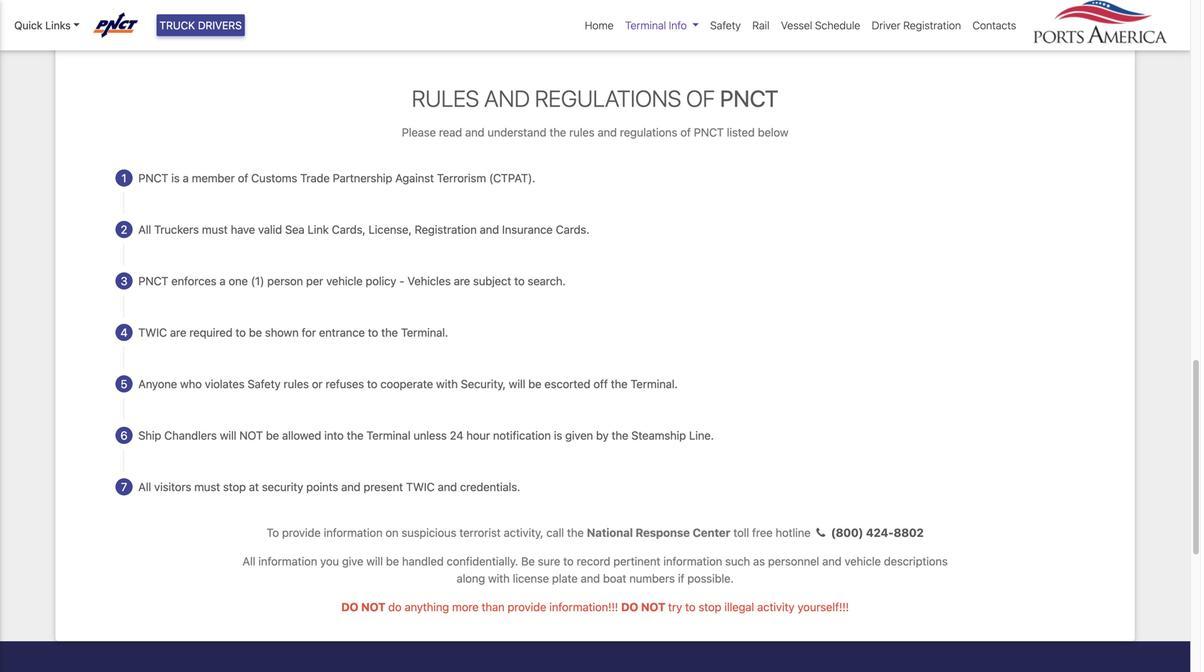 Task type: describe. For each thing, give the bounding box(es) containing it.
0 vertical spatial twic
[[138, 326, 167, 339]]

cards.
[[556, 223, 590, 236]]

a for is
[[183, 171, 189, 185]]

ship
[[138, 429, 161, 442]]

1 horizontal spatial not
[[361, 600, 386, 614]]

at
[[249, 480, 259, 494]]

rules
[[412, 85, 479, 112]]

cooperate
[[381, 377, 433, 391]]

be left shown
[[249, 326, 262, 339]]

1 horizontal spatial registration
[[904, 19, 962, 31]]

the right understand
[[550, 125, 567, 139]]

confidentially.
[[447, 555, 519, 568]]

pnct left listed
[[694, 125, 724, 139]]

be left escorted on the left bottom of page
[[529, 377, 542, 391]]

pertinent
[[614, 555, 661, 568]]

phone image
[[811, 527, 832, 539]]

and down rules and regulations of pnct
[[598, 125, 617, 139]]

or
[[312, 377, 323, 391]]

(800) 424-8802 link
[[811, 526, 924, 540]]

unless
[[414, 429, 447, 442]]

0 vertical spatial are
[[454, 274, 470, 288]]

quick links
[[14, 19, 71, 31]]

valid
[[258, 223, 282, 236]]

to right try
[[686, 600, 696, 614]]

truck
[[160, 19, 195, 31]]

0 horizontal spatial terminal.
[[401, 326, 448, 339]]

toll
[[734, 526, 750, 540]]

pnct right 1
[[138, 171, 168, 185]]

0 vertical spatial rules
[[570, 125, 595, 139]]

0 vertical spatial vehicle
[[326, 274, 363, 288]]

sea
[[285, 223, 305, 236]]

all for all information you give will be handled confidentially. be sure to record pertinent information such as personnel and vehicle descriptions along with license plate and boat numbers if possible.
[[243, 555, 256, 568]]

more
[[452, 600, 479, 614]]

please read and understand the rules and regulations of pnct listed below
[[402, 125, 789, 139]]

all truckers must have valid sea link cards, license, registration and insurance cards.
[[138, 223, 590, 236]]

personnel
[[768, 555, 820, 568]]

to inside all information you give will be handled confidentially. be sure to record pertinent information such as personnel and vehicle descriptions along with license plate and boat numbers if possible.
[[564, 555, 574, 568]]

schedule
[[815, 19, 861, 31]]

vessel schedule
[[781, 19, 861, 31]]

vessel schedule link
[[776, 11, 867, 39]]

have
[[231, 223, 255, 236]]

the right into
[[347, 429, 364, 442]]

and right read
[[465, 125, 485, 139]]

to right refuses
[[367, 377, 378, 391]]

6
[[121, 429, 128, 442]]

activity,
[[504, 526, 544, 540]]

and right points
[[341, 480, 361, 494]]

line.
[[689, 429, 714, 442]]

quick
[[14, 19, 42, 31]]

home link
[[579, 11, 620, 39]]

contacts
[[973, 19, 1017, 31]]

1
[[122, 171, 127, 185]]

rules and regulations of pnct
[[412, 85, 779, 112]]

activity
[[758, 600, 795, 614]]

(800)
[[832, 526, 864, 540]]

the right by
[[612, 429, 629, 442]]

notification
[[493, 429, 551, 442]]

illegal
[[725, 600, 755, 614]]

descriptions
[[884, 555, 948, 568]]

against
[[395, 171, 434, 185]]

as
[[754, 555, 765, 568]]

0 vertical spatial with
[[436, 377, 458, 391]]

read
[[439, 125, 462, 139]]

7
[[121, 480, 127, 494]]

one
[[229, 274, 248, 288]]

vessel
[[781, 19, 813, 31]]

to provide information on suspicious terrorist activity, call the national response center toll free hotline
[[267, 526, 811, 540]]

truck drivers link
[[157, 14, 245, 36]]

24
[[450, 429, 464, 442]]

you
[[320, 555, 339, 568]]

424-
[[867, 526, 894, 540]]

2 do from the left
[[622, 600, 639, 614]]

0 horizontal spatial are
[[170, 326, 186, 339]]

do
[[388, 600, 402, 614]]

security
[[262, 480, 303, 494]]

twic are required to be shown for entrance to the terminal.
[[138, 326, 448, 339]]

terrorism
[[437, 171, 486, 185]]

chandlers
[[164, 429, 217, 442]]

hour
[[467, 429, 490, 442]]

policy
[[366, 274, 397, 288]]

such
[[726, 555, 751, 568]]

search.
[[528, 274, 566, 288]]

0 horizontal spatial safety
[[248, 377, 281, 391]]

will inside all information you give will be handled confidentially. be sure to record pertinent information such as personnel and vehicle descriptions along with license plate and boat numbers if possible.
[[367, 555, 383, 568]]

driver registration
[[872, 19, 962, 31]]

understand
[[488, 125, 547, 139]]

1 vertical spatial registration
[[415, 223, 477, 236]]

(800) 424-8802
[[832, 526, 924, 540]]

all for all truckers must have valid sea link cards, license, registration and insurance cards.
[[138, 223, 151, 236]]

terminal info
[[625, 19, 687, 31]]

be inside all information you give will be handled confidentially. be sure to record pertinent information such as personnel and vehicle descriptions along with license plate and boat numbers if possible.
[[386, 555, 399, 568]]

plate
[[552, 572, 578, 585]]

quick links link
[[14, 17, 80, 33]]

2 horizontal spatial will
[[509, 377, 526, 391]]

shown
[[265, 326, 299, 339]]

customs
[[251, 171, 297, 185]]

rail
[[753, 19, 770, 31]]

sure
[[538, 555, 561, 568]]

security,
[[461, 377, 506, 391]]

give
[[342, 555, 364, 568]]

1 vertical spatial regulations
[[620, 125, 678, 139]]

entrance
[[319, 326, 365, 339]]

1 horizontal spatial safety
[[711, 19, 741, 31]]

anything
[[405, 600, 449, 614]]

off
[[594, 377, 608, 391]]

trade
[[300, 171, 330, 185]]

credentials.
[[460, 480, 521, 494]]



Task type: locate. For each thing, give the bounding box(es) containing it.
to
[[267, 526, 279, 540]]

0 vertical spatial stop
[[223, 480, 246, 494]]

provide down license
[[508, 600, 547, 614]]

vehicles
[[408, 274, 451, 288]]

with left 'security,'
[[436, 377, 458, 391]]

must for truckers
[[202, 223, 228, 236]]

to up plate
[[564, 555, 574, 568]]

information down to
[[259, 555, 317, 568]]

1 vertical spatial stop
[[699, 600, 722, 614]]

driver
[[872, 19, 901, 31]]

2 horizontal spatial information
[[664, 555, 723, 568]]

0 vertical spatial will
[[509, 377, 526, 391]]

1 vertical spatial terminal
[[367, 429, 411, 442]]

rules down rules and regulations of pnct
[[570, 125, 595, 139]]

1 horizontal spatial a
[[220, 274, 226, 288]]

and down record
[[581, 572, 600, 585]]

registration
[[904, 19, 962, 31], [415, 223, 477, 236]]

please
[[402, 125, 436, 139]]

2 vertical spatial will
[[367, 555, 383, 568]]

0 vertical spatial all
[[138, 223, 151, 236]]

center
[[693, 526, 731, 540]]

2 vertical spatial all
[[243, 555, 256, 568]]

will right give
[[367, 555, 383, 568]]

not left try
[[641, 600, 666, 614]]

with
[[436, 377, 458, 391], [488, 572, 510, 585]]

(ctpat).
[[489, 171, 536, 185]]

terminal left info
[[625, 19, 666, 31]]

links
[[45, 19, 71, 31]]

info
[[669, 19, 687, 31]]

1 vertical spatial must
[[194, 480, 220, 494]]

(1)
[[251, 274, 264, 288]]

1 vertical spatial a
[[220, 274, 226, 288]]

information up if
[[664, 555, 723, 568]]

1 horizontal spatial vehicle
[[845, 555, 881, 568]]

and left insurance
[[480, 223, 499, 236]]

into
[[325, 429, 344, 442]]

the right call
[[567, 526, 584, 540]]

member
[[192, 171, 235, 185]]

0 horizontal spatial is
[[171, 171, 180, 185]]

2 horizontal spatial not
[[641, 600, 666, 614]]

regulations down rules and regulations of pnct
[[620, 125, 678, 139]]

twic right 4
[[138, 326, 167, 339]]

pnct right 3
[[138, 274, 168, 288]]

to left search.
[[515, 274, 525, 288]]

vehicle
[[326, 274, 363, 288], [845, 555, 881, 568]]

given
[[566, 429, 593, 442]]

0 vertical spatial a
[[183, 171, 189, 185]]

1 vertical spatial is
[[554, 429, 563, 442]]

0 horizontal spatial a
[[183, 171, 189, 185]]

1 vertical spatial will
[[220, 429, 237, 442]]

safety right violates
[[248, 377, 281, 391]]

do not do anything more than provide information!!! do not try to stop illegal activity yourself!!!
[[342, 600, 850, 614]]

do down the boat
[[622, 600, 639, 614]]

stop left at
[[223, 480, 246, 494]]

0 horizontal spatial will
[[220, 429, 237, 442]]

to right entrance
[[368, 326, 378, 339]]

terrorist
[[460, 526, 501, 540]]

possible.
[[688, 572, 734, 585]]

a for enforces
[[220, 274, 226, 288]]

1 horizontal spatial provide
[[508, 600, 547, 614]]

1 vertical spatial with
[[488, 572, 510, 585]]

0 vertical spatial registration
[[904, 19, 962, 31]]

1 horizontal spatial is
[[554, 429, 563, 442]]

1 vertical spatial twic
[[406, 480, 435, 494]]

free
[[753, 526, 773, 540]]

terminal. up steamship
[[631, 377, 678, 391]]

be left allowed
[[266, 429, 279, 442]]

2
[[121, 223, 127, 236]]

0 vertical spatial must
[[202, 223, 228, 236]]

terminal info link
[[620, 11, 705, 39]]

information up give
[[324, 526, 383, 540]]

1 vertical spatial all
[[138, 480, 151, 494]]

1 do from the left
[[342, 600, 359, 614]]

who
[[180, 377, 202, 391]]

0 vertical spatial is
[[171, 171, 180, 185]]

0 horizontal spatial information
[[259, 555, 317, 568]]

terminal left the unless
[[367, 429, 411, 442]]

1 horizontal spatial terminal
[[625, 19, 666, 31]]

to right required
[[236, 326, 246, 339]]

allowed
[[282, 429, 322, 442]]

twic
[[138, 326, 167, 339], [406, 480, 435, 494]]

1 vertical spatial provide
[[508, 600, 547, 614]]

1 horizontal spatial information
[[324, 526, 383, 540]]

visitors
[[154, 480, 191, 494]]

all inside all information you give will be handled confidentially. be sure to record pertinent information such as personnel and vehicle descriptions along with license plate and boat numbers if possible.
[[243, 555, 256, 568]]

1 horizontal spatial do
[[622, 600, 639, 614]]

provide right to
[[282, 526, 321, 540]]

1 vertical spatial safety
[[248, 377, 281, 391]]

0 horizontal spatial stop
[[223, 480, 246, 494]]

try
[[668, 600, 683, 614]]

1 horizontal spatial with
[[488, 572, 510, 585]]

yourself!!!
[[798, 600, 850, 614]]

license,
[[369, 223, 412, 236]]

safety left rail link
[[711, 19, 741, 31]]

truckers
[[154, 223, 199, 236]]

twic right present
[[406, 480, 435, 494]]

escorted
[[545, 377, 591, 391]]

and up understand
[[484, 85, 530, 112]]

on
[[386, 526, 399, 540]]

provide
[[282, 526, 321, 540], [508, 600, 547, 614]]

0 horizontal spatial rules
[[284, 377, 309, 391]]

the right entrance
[[381, 326, 398, 339]]

with down confidentially.
[[488, 572, 510, 585]]

a left "one"
[[220, 274, 226, 288]]

3
[[121, 274, 128, 288]]

0 vertical spatial terminal
[[625, 19, 666, 31]]

are
[[454, 274, 470, 288], [170, 326, 186, 339]]

1 vertical spatial rules
[[284, 377, 309, 391]]

0 horizontal spatial not
[[240, 429, 263, 442]]

all for all visitors must stop at security points and present twic and credentials.
[[138, 480, 151, 494]]

1 vertical spatial terminal.
[[631, 377, 678, 391]]

vehicle inside all information you give will be handled confidentially. be sure to record pertinent information such as personnel and vehicle descriptions along with license plate and boat numbers if possible.
[[845, 555, 881, 568]]

are left subject
[[454, 274, 470, 288]]

will right chandlers
[[220, 429, 237, 442]]

is left member
[[171, 171, 180, 185]]

must for visitors
[[194, 480, 220, 494]]

if
[[678, 572, 685, 585]]

vehicle right per
[[326, 274, 363, 288]]

boat
[[603, 572, 627, 585]]

violates
[[205, 377, 245, 391]]

be
[[522, 555, 535, 568]]

link
[[308, 223, 329, 236]]

stop
[[223, 480, 246, 494], [699, 600, 722, 614]]

with inside all information you give will be handled confidentially. be sure to record pertinent information such as personnel and vehicle descriptions along with license plate and boat numbers if possible.
[[488, 572, 510, 585]]

1 horizontal spatial rules
[[570, 125, 595, 139]]

terminal. down vehicles
[[401, 326, 448, 339]]

handled
[[402, 555, 444, 568]]

stop down the possible.
[[699, 600, 722, 614]]

listed
[[727, 125, 755, 139]]

safety link
[[705, 11, 747, 39]]

a
[[183, 171, 189, 185], [220, 274, 226, 288]]

all information you give will be handled confidentially. be sure to record pertinent information such as personnel and vehicle descriptions along with license plate and boat numbers if possible.
[[243, 555, 948, 585]]

1 horizontal spatial are
[[454, 274, 470, 288]]

1 horizontal spatial will
[[367, 555, 383, 568]]

the right off
[[611, 377, 628, 391]]

response
[[636, 526, 690, 540]]

1 vertical spatial vehicle
[[845, 555, 881, 568]]

driver registration link
[[867, 11, 967, 39]]

registration right driver
[[904, 19, 962, 31]]

must left 'have'
[[202, 223, 228, 236]]

2 vertical spatial of
[[238, 171, 248, 185]]

for
[[302, 326, 316, 339]]

subject
[[473, 274, 512, 288]]

terminal inside "terminal info" link
[[625, 19, 666, 31]]

pnct up listed
[[720, 85, 779, 112]]

not left allowed
[[240, 429, 263, 442]]

0 horizontal spatial registration
[[415, 223, 477, 236]]

truck drivers
[[160, 19, 242, 31]]

0 horizontal spatial provide
[[282, 526, 321, 540]]

are left required
[[170, 326, 186, 339]]

cards,
[[332, 223, 366, 236]]

5
[[121, 377, 128, 391]]

rules left or
[[284, 377, 309, 391]]

numbers
[[630, 572, 675, 585]]

vehicle down (800) 424-8802 link
[[845, 555, 881, 568]]

pnct is a member of customs trade partnership against terrorism (ctpat).
[[138, 171, 536, 185]]

and down phone icon
[[823, 555, 842, 568]]

all visitors must stop at security points and present twic and credentials.
[[138, 480, 521, 494]]

be down 'on'
[[386, 555, 399, 568]]

1 vertical spatial are
[[170, 326, 186, 339]]

0 horizontal spatial terminal
[[367, 429, 411, 442]]

regulations up please read and understand the rules and regulations of pnct listed below on the top of the page
[[535, 85, 682, 112]]

0 vertical spatial of
[[687, 85, 715, 112]]

enforces
[[171, 274, 217, 288]]

not left do on the left of page
[[361, 600, 386, 614]]

information!!!
[[550, 600, 619, 614]]

will
[[509, 377, 526, 391], [220, 429, 237, 442], [367, 555, 383, 568]]

0 horizontal spatial vehicle
[[326, 274, 363, 288]]

0 horizontal spatial with
[[436, 377, 458, 391]]

steamship
[[632, 429, 686, 442]]

rules
[[570, 125, 595, 139], [284, 377, 309, 391]]

0 vertical spatial provide
[[282, 526, 321, 540]]

1 vertical spatial of
[[681, 125, 691, 139]]

call
[[547, 526, 564, 540]]

and
[[484, 85, 530, 112], [465, 125, 485, 139], [598, 125, 617, 139], [480, 223, 499, 236], [341, 480, 361, 494], [438, 480, 457, 494], [823, 555, 842, 568], [581, 572, 600, 585]]

must right visitors
[[194, 480, 220, 494]]

0 horizontal spatial twic
[[138, 326, 167, 339]]

a left member
[[183, 171, 189, 185]]

will right 'security,'
[[509, 377, 526, 391]]

0 horizontal spatial do
[[342, 600, 359, 614]]

1 horizontal spatial stop
[[699, 600, 722, 614]]

0 vertical spatial safety
[[711, 19, 741, 31]]

is left given
[[554, 429, 563, 442]]

not
[[240, 429, 263, 442], [361, 600, 386, 614], [641, 600, 666, 614]]

8802
[[894, 526, 924, 540]]

points
[[306, 480, 338, 494]]

is
[[171, 171, 180, 185], [554, 429, 563, 442]]

1 horizontal spatial terminal.
[[631, 377, 678, 391]]

anyone
[[138, 377, 177, 391]]

1 horizontal spatial twic
[[406, 480, 435, 494]]

0 vertical spatial terminal.
[[401, 326, 448, 339]]

do left do on the left of page
[[342, 600, 359, 614]]

0 vertical spatial regulations
[[535, 85, 682, 112]]

registration down terrorism
[[415, 223, 477, 236]]

anyone who violates safety rules or refuses to cooperate with security, will be escorted off the terminal.
[[138, 377, 678, 391]]

regulations
[[535, 85, 682, 112], [620, 125, 678, 139]]

4
[[121, 326, 128, 339]]

hotline
[[776, 526, 811, 540]]

and left credentials.
[[438, 480, 457, 494]]



Task type: vqa. For each thing, say whether or not it's contained in the screenshot.


